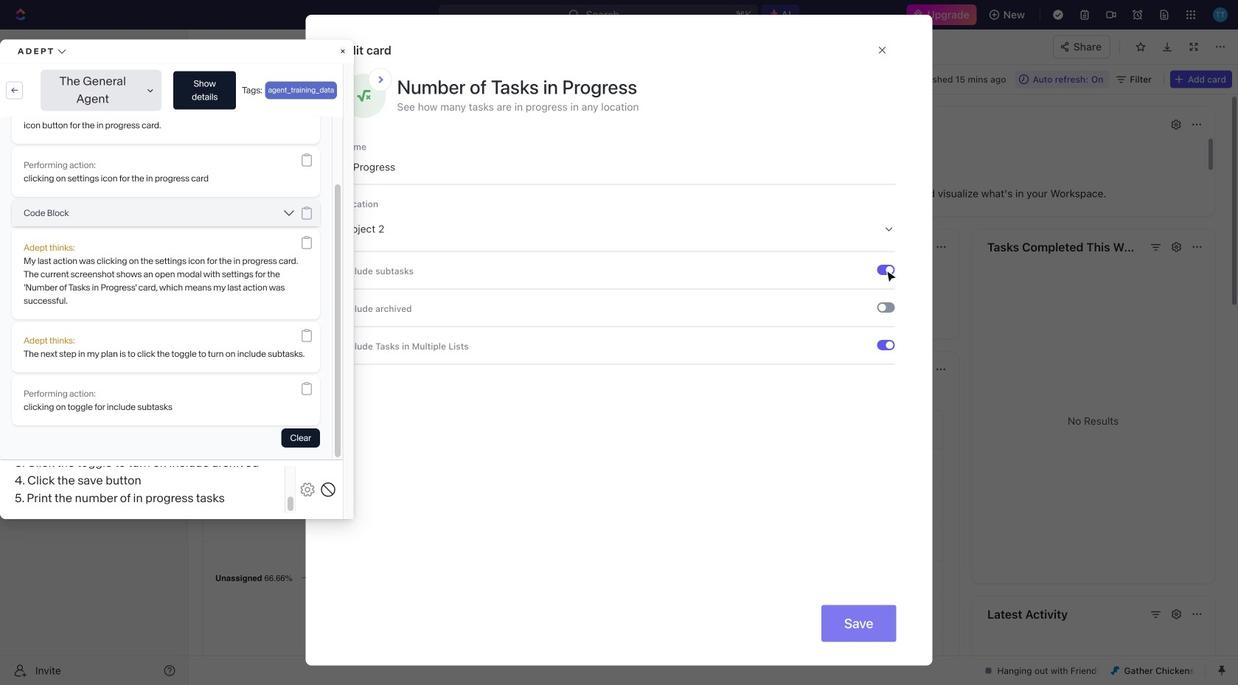 Task type: locate. For each thing, give the bounding box(es) containing it.
None text field
[[291, 38, 612, 56]]

tree
[[6, 307, 181, 431]]



Task type: vqa. For each thing, say whether or not it's contained in the screenshot.
anyone's
no



Task type: describe. For each thing, give the bounding box(es) containing it.
sidebar navigation
[[0, 29, 188, 685]]

Card name text field
[[342, 153, 896, 180]]

drumstick bite image
[[1111, 666, 1120, 675]]

tree inside sidebar navigation
[[6, 307, 181, 431]]



